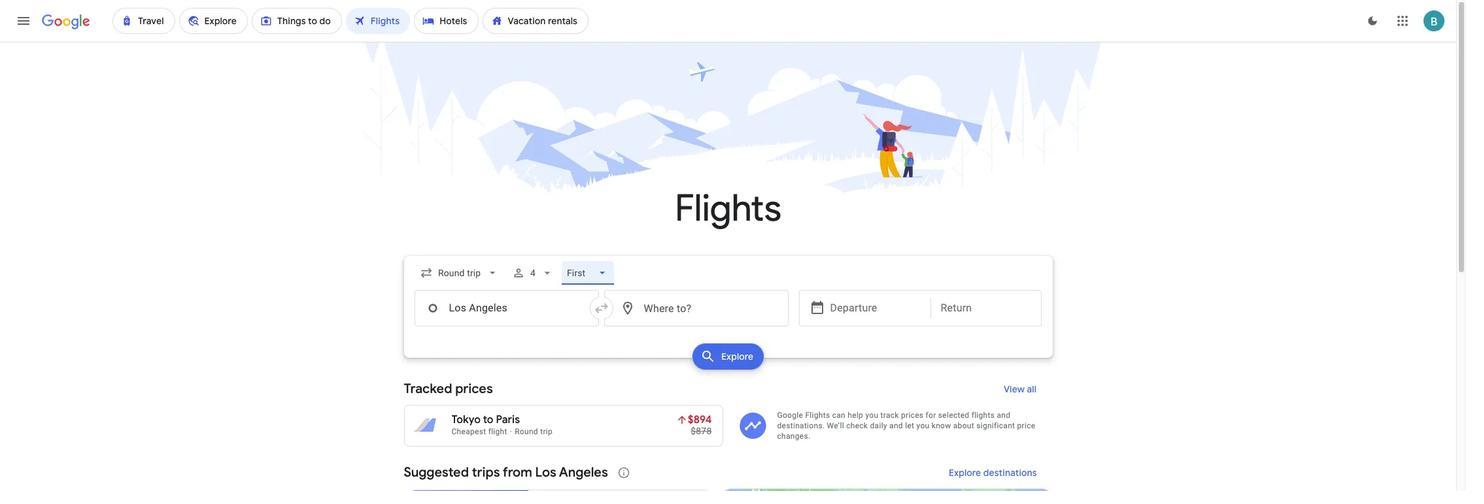 Task type: locate. For each thing, give the bounding box(es) containing it.
0 horizontal spatial prices
[[455, 381, 493, 398]]

tracked prices
[[404, 381, 493, 398]]

0 horizontal spatial explore
[[721, 351, 754, 363]]

0 vertical spatial prices
[[455, 381, 493, 398]]

you up daily
[[866, 411, 879, 421]]

1 horizontal spatial and
[[997, 411, 1011, 421]]

google
[[778, 411, 803, 421]]

and up significant
[[997, 411, 1011, 421]]

and down track
[[890, 422, 903, 431]]

you down for
[[917, 422, 930, 431]]

destinations
[[984, 468, 1037, 480]]

tokyo
[[452, 414, 481, 427]]

explore button
[[693, 344, 764, 370]]

tracked prices region
[[404, 374, 1053, 447]]

explore inside flight search box
[[721, 351, 754, 363]]

1 horizontal spatial prices
[[902, 411, 924, 421]]

0 vertical spatial you
[[866, 411, 879, 421]]

1 horizontal spatial flights
[[806, 411, 830, 421]]

894 US dollars text field
[[688, 414, 712, 427]]

prices up let
[[902, 411, 924, 421]]

explore
[[721, 351, 754, 363], [949, 468, 981, 480]]

changes.
[[778, 432, 811, 442]]

and
[[997, 411, 1011, 421], [890, 422, 903, 431]]

prices inside google flights can help you track prices for selected flights and destinations. we'll check daily and let you know about significant price changes.
[[902, 411, 924, 421]]

1 horizontal spatial you
[[917, 422, 930, 431]]

view all
[[1004, 384, 1037, 396]]

flights
[[675, 186, 782, 232], [806, 411, 830, 421]]

about
[[954, 422, 975, 431]]

none text field inside flight search box
[[414, 290, 599, 327]]

Return text field
[[941, 291, 1031, 326]]

change appearance image
[[1357, 5, 1389, 37]]

0 horizontal spatial and
[[890, 422, 903, 431]]

explore inside suggested trips from los angeles region
[[949, 468, 981, 480]]

 image
[[510, 428, 512, 437]]

suggested
[[404, 465, 469, 482]]

None text field
[[414, 290, 599, 327]]

 image inside tracked prices region
[[510, 428, 512, 437]]

4
[[530, 268, 536, 279]]

Departure text field
[[831, 291, 921, 326]]

paris
[[496, 414, 520, 427]]

prices up tokyo
[[455, 381, 493, 398]]

878 US dollars text field
[[691, 427, 712, 437]]

1 vertical spatial prices
[[902, 411, 924, 421]]

1 vertical spatial flights
[[806, 411, 830, 421]]

you
[[866, 411, 879, 421], [917, 422, 930, 431]]

round
[[515, 428, 538, 437]]

1 vertical spatial you
[[917, 422, 930, 431]]

explore for explore destinations
[[949, 468, 981, 480]]

1 horizontal spatial explore
[[949, 468, 981, 480]]

explore left 'destinations'
[[949, 468, 981, 480]]

1 vertical spatial explore
[[949, 468, 981, 480]]

selected
[[939, 411, 970, 421]]

cheapest flight
[[452, 428, 507, 437]]

prices
[[455, 381, 493, 398], [902, 411, 924, 421]]

0 horizontal spatial flights
[[675, 186, 782, 232]]

can
[[833, 411, 846, 421]]

tokyo to paris
[[452, 414, 520, 427]]

suggested trips from los angeles region
[[404, 458, 1053, 492]]

view
[[1004, 384, 1025, 396]]

to
[[483, 414, 494, 427]]

0 horizontal spatial you
[[866, 411, 879, 421]]

trips
[[472, 465, 500, 482]]

know
[[932, 422, 952, 431]]

explore up tracked prices region
[[721, 351, 754, 363]]

for
[[926, 411, 937, 421]]

0 vertical spatial explore
[[721, 351, 754, 363]]

None field
[[414, 262, 504, 285], [562, 262, 614, 285], [414, 262, 504, 285], [562, 262, 614, 285]]



Task type: vqa. For each thing, say whether or not it's contained in the screenshot.
12:35 PM
no



Task type: describe. For each thing, give the bounding box(es) containing it.
4 button
[[507, 258, 559, 289]]

$894
[[688, 414, 712, 427]]

flights inside google flights can help you track prices for selected flights and destinations. we'll check daily and let you know about significant price changes.
[[806, 411, 830, 421]]

daily
[[870, 422, 888, 431]]

angeles
[[559, 465, 608, 482]]

all
[[1028, 384, 1037, 396]]

destinations.
[[778, 422, 825, 431]]

explore destinations
[[949, 468, 1037, 480]]

$878
[[691, 427, 712, 437]]

explore for explore
[[721, 351, 754, 363]]

track
[[881, 411, 899, 421]]

0 vertical spatial and
[[997, 411, 1011, 421]]

flight
[[488, 428, 507, 437]]

Where to? text field
[[604, 290, 789, 327]]

0 vertical spatial flights
[[675, 186, 782, 232]]

google flights can help you track prices for selected flights and destinations. we'll check daily and let you know about significant price changes.
[[778, 411, 1036, 442]]

from
[[503, 465, 532, 482]]

suggested trips from los angeles
[[404, 465, 608, 482]]

check
[[847, 422, 868, 431]]

Flight search field
[[394, 256, 1063, 374]]

tracked
[[404, 381, 452, 398]]

help
[[848, 411, 864, 421]]

explore destinations button
[[933, 458, 1053, 489]]

trip
[[540, 428, 553, 437]]

price
[[1018, 422, 1036, 431]]

1 vertical spatial and
[[890, 422, 903, 431]]

cheapest
[[452, 428, 486, 437]]

we'll
[[827, 422, 845, 431]]

significant
[[977, 422, 1016, 431]]

los
[[535, 465, 557, 482]]

flights
[[972, 411, 995, 421]]

let
[[906, 422, 915, 431]]

main menu image
[[16, 13, 31, 29]]

round trip
[[515, 428, 553, 437]]



